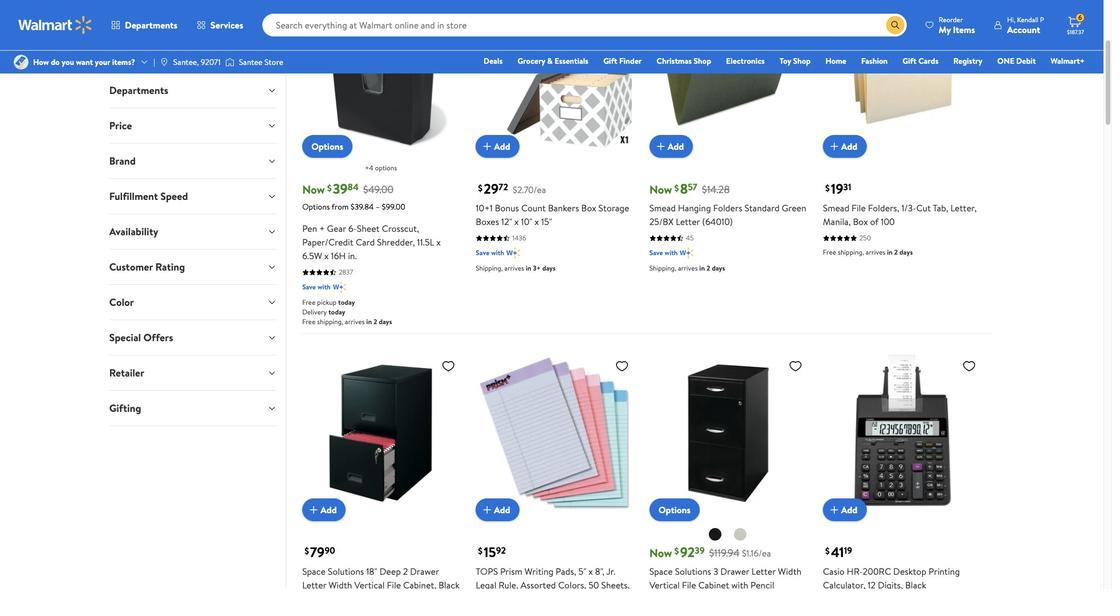 Task type: locate. For each thing, give the bounding box(es) containing it.
deals
[[484, 55, 503, 67]]

0 horizontal spatial space
[[302, 566, 326, 578]]

0 horizontal spatial box
[[581, 202, 596, 215]]

save with left walmart plus icon
[[476, 248, 504, 258]]

black right cabinet, on the left bottom of page
[[439, 579, 460, 590]]

smead hanging folders standard green 25/bx letter (64010) image
[[649, 0, 807, 149]]

color tab
[[100, 285, 286, 320]]

1 horizontal spatial save
[[476, 248, 489, 258]]

box left of
[[853, 216, 868, 228]]

vertical inside now $ 92 39 $119.94 $1.16/ea space solutions 3 drawer letter width vertical file cabinet with penci
[[649, 579, 680, 590]]

1 horizontal spatial 92
[[680, 543, 695, 562]]

solutions left 18"
[[328, 566, 364, 578]]

gear
[[327, 223, 346, 235]]

200rc
[[863, 566, 891, 578]]

solutions left 3
[[675, 566, 711, 578]]

1 horizontal spatial box
[[853, 216, 868, 228]]

offers
[[143, 331, 173, 345]]

folders
[[713, 202, 742, 215]]

arrives
[[866, 248, 885, 257], [504, 264, 524, 273], [678, 264, 698, 273], [345, 317, 365, 327]]

0 vertical spatial departments
[[125, 19, 177, 31]]

0 horizontal spatial width
[[329, 579, 352, 590]]

digits,
[[878, 579, 903, 590]]

pickup
[[317, 298, 337, 308]]

$ inside $ 41 19
[[825, 545, 830, 558]]

how do you want your items?
[[33, 56, 135, 68]]

$ left 8
[[674, 182, 679, 194]]

black image
[[708, 528, 722, 542]]

 image right 92071
[[225, 56, 234, 68]]

departments
[[125, 19, 177, 31], [109, 83, 168, 98]]

1 space from the left
[[302, 566, 326, 578]]

free
[[823, 248, 836, 257], [302, 298, 315, 308], [302, 317, 315, 327]]

72
[[499, 181, 508, 194]]

 image for santee store
[[225, 56, 234, 68]]

price
[[109, 119, 132, 133]]

now $ 92 39 $119.94 $1.16/ea space solutions 3 drawer letter width vertical file cabinet with penci
[[649, 543, 801, 590]]

smead inside now $ 8 57 $14.28 smead hanging folders standard green 25/bx letter (64010)
[[649, 202, 676, 215]]

2 horizontal spatial save
[[649, 248, 663, 258]]

1 vertical spatial 19
[[844, 545, 852, 557]]

$
[[327, 182, 332, 194], [478, 182, 483, 194], [674, 182, 679, 194], [825, 182, 830, 194], [304, 545, 309, 558], [478, 545, 483, 558], [674, 545, 679, 558], [825, 545, 830, 558]]

space right the jr.
[[649, 566, 673, 578]]

x right 5"
[[589, 566, 593, 578]]

save with
[[476, 248, 504, 258], [649, 248, 678, 258], [302, 283, 331, 292]]

printing
[[929, 566, 960, 578]]

0 horizontal spatial black
[[439, 579, 460, 590]]

in down 100
[[887, 248, 893, 257]]

shipping,
[[476, 264, 503, 273], [649, 264, 676, 273]]

$ inside now $ 39 84 $49.00 options from $39.84 – $99.00
[[327, 182, 332, 194]]

92 left "$119.94"
[[680, 543, 695, 562]]

add to favorites list, pen + gear 6-sheet crosscut, paper/credit card shredder, 11.5l x 6.5w x 16h in. image
[[442, 0, 455, 10]]

today
[[338, 298, 355, 308], [328, 308, 345, 317]]

x inside tops prism writing pads, 5" x 8", jr. legal rule, assorted colors, 50 sheets
[[589, 566, 593, 578]]

$ inside $ 19 31
[[825, 182, 830, 194]]

gifting
[[109, 401, 141, 416]]

count
[[521, 202, 546, 215]]

file left folders,
[[852, 202, 866, 215]]

vertical left cabinet at the right bottom of the page
[[649, 579, 680, 590]]

2
[[894, 248, 898, 257], [707, 264, 710, 273], [373, 317, 377, 327], [403, 566, 408, 578]]

0 vertical spatial width
[[778, 566, 801, 578]]

1 smead from the left
[[649, 202, 676, 215]]

0 horizontal spatial 39
[[333, 179, 348, 199]]

gift
[[603, 55, 617, 67], [903, 55, 916, 67]]

file inside now $ 92 39 $119.94 $1.16/ea space solutions 3 drawer letter width vertical file cabinet with penci
[[682, 579, 696, 590]]

1 vertical spatial departments
[[109, 83, 168, 98]]

p
[[1040, 15, 1044, 24]]

1 vertical spatial 39
[[695, 545, 705, 557]]

0 horizontal spatial shop
[[694, 55, 711, 67]]

green
[[782, 202, 806, 215]]

0 vertical spatial walmart plus image
[[680, 248, 693, 259]]

$ 79 90
[[304, 543, 335, 562]]

2 space from the left
[[649, 566, 673, 578]]

add to favorites list, space solutions 3 drawer letter width vertical file cabinet with pencil drawer, black image
[[789, 360, 802, 374]]

now inside now $ 39 84 $49.00 options from $39.84 – $99.00
[[302, 182, 325, 198]]

smead up 25/bx
[[649, 202, 676, 215]]

drawer up cabinet, on the left bottom of page
[[410, 566, 439, 578]]

options link for 39
[[302, 135, 352, 158]]

1 horizontal spatial  image
[[225, 56, 234, 68]]

free for free shipping, arrives in 2 days
[[823, 248, 836, 257]]

add button up $ 41 19 at the bottom right of page
[[823, 499, 867, 522]]

1 horizontal spatial walmart plus image
[[680, 248, 693, 259]]

shop right toy
[[793, 55, 811, 67]]

with left walmart plus icon
[[491, 248, 504, 258]]

x right 12"
[[514, 216, 519, 228]]

0 horizontal spatial options link
[[302, 135, 352, 158]]

with up pickup
[[318, 283, 331, 292]]

add to favorites list, tops prism writing pads, 5" x 8", jr. legal rule, assorted colors, 50 sheets, 6 pack image
[[615, 360, 629, 374]]

fulfillment speed tab
[[100, 179, 286, 214]]

1 horizontal spatial options link
[[649, 499, 700, 522]]

8",
[[595, 566, 604, 578]]

customer rating button
[[100, 250, 286, 285]]

1 vertical spatial box
[[853, 216, 868, 228]]

2 shop from the left
[[793, 55, 811, 67]]

1 horizontal spatial width
[[778, 566, 801, 578]]

width
[[778, 566, 801, 578], [329, 579, 352, 590]]

1 horizontal spatial black
[[905, 579, 926, 590]]

2 vertical from the left
[[649, 579, 680, 590]]

file inside space solutions 18" deep 2 drawer letter width vertical file cabinet, black
[[387, 579, 401, 590]]

from
[[332, 202, 349, 213]]

home link
[[820, 55, 852, 67]]

shipping, down boxes
[[476, 264, 503, 273]]

92 inside now $ 92 39 $119.94 $1.16/ea space solutions 3 drawer letter width vertical file cabinet with penci
[[680, 543, 695, 562]]

0 horizontal spatial 19
[[831, 179, 843, 199]]

now inside now $ 8 57 $14.28 smead hanging folders standard green 25/bx letter (64010)
[[649, 182, 672, 198]]

walmart plus image down 2837
[[333, 282, 346, 293]]

jr.
[[606, 566, 615, 578]]

0 vertical spatial box
[[581, 202, 596, 215]]

0 vertical spatial free
[[823, 248, 836, 257]]

now $ 8 57 $14.28 smead hanging folders standard green 25/bx letter (64010)
[[649, 179, 806, 228]]

one
[[997, 55, 1014, 67]]

92 for 15
[[496, 545, 506, 557]]

departments inside dropdown button
[[109, 83, 168, 98]]

shipping, down pickup
[[317, 317, 343, 327]]

save with up pickup
[[302, 283, 331, 292]]

0 vertical spatial options
[[311, 141, 343, 153]]

0 horizontal spatial letter
[[302, 579, 326, 590]]

add for add to cart image
[[494, 504, 510, 516]]

black
[[439, 579, 460, 590], [905, 579, 926, 590]]

add up 31
[[841, 140, 858, 153]]

width inside space solutions 18" deep 2 drawer letter width vertical file cabinet, black
[[329, 579, 352, 590]]

paper/credit
[[302, 236, 353, 249]]

0 vertical spatial options link
[[302, 135, 352, 158]]

file left cabinet at the right bottom of the page
[[682, 579, 696, 590]]

1 horizontal spatial shipping,
[[649, 264, 676, 273]]

1 horizontal spatial space
[[649, 566, 673, 578]]

box left 'storage'
[[581, 202, 596, 215]]

39 up from
[[333, 179, 348, 199]]

save left walmart plus icon
[[476, 248, 489, 258]]

2 vertical spatial options
[[658, 504, 691, 517]]

add button for 10+1 bonus count bankers box storage boxes 12" x 10" x 15" image
[[476, 135, 519, 158]]

shipping, for 29
[[476, 264, 503, 273]]

box inside smead file folders, 1/3-cut tab, letter, manila, box of 100
[[853, 216, 868, 228]]

1 horizontal spatial gift
[[903, 55, 916, 67]]

0 vertical spatial letter
[[676, 216, 700, 228]]

1 horizontal spatial shipping,
[[838, 248, 864, 257]]

manila,
[[823, 216, 851, 228]]

departments down items?
[[109, 83, 168, 98]]

shipping, for $
[[649, 264, 676, 273]]

92 up prism
[[496, 545, 506, 557]]

santee store
[[239, 56, 283, 68]]

2 gift from the left
[[903, 55, 916, 67]]

1 horizontal spatial save with
[[476, 248, 504, 258]]

kendall
[[1017, 15, 1038, 24]]

2837
[[339, 268, 353, 277]]

walmart plus image
[[506, 248, 520, 259]]

0 horizontal spatial drawer
[[410, 566, 439, 578]]

arrives down 250
[[866, 248, 885, 257]]

0 horizontal spatial  image
[[160, 58, 169, 67]]

with for the leftmost walmart plus image
[[318, 283, 331, 292]]

0 vertical spatial 19
[[831, 179, 843, 199]]

$1.16/ea
[[742, 547, 771, 560]]

add up 72
[[494, 140, 510, 153]]

1 vertical spatial width
[[329, 579, 352, 590]]

6-
[[348, 223, 357, 235]]

arrives down 45
[[678, 264, 698, 273]]

drawer right 3
[[720, 566, 749, 578]]

$99.00
[[382, 202, 405, 213]]

add for add to cart icon related to $2.70/ea
[[494, 140, 510, 153]]

drawer
[[410, 566, 439, 578], [720, 566, 749, 578]]

of
[[870, 216, 879, 228]]

now for 92
[[649, 546, 672, 561]]

1 vertical from the left
[[354, 579, 385, 590]]

$ inside now $ 92 39 $119.94 $1.16/ea space solutions 3 drawer letter width vertical file cabinet with penci
[[674, 545, 679, 558]]

92
[[680, 543, 695, 562], [496, 545, 506, 557]]

now
[[302, 182, 325, 198], [649, 182, 672, 198], [649, 546, 672, 561]]

letter inside now $ 92 39 $119.94 $1.16/ea space solutions 3 drawer letter width vertical file cabinet with penci
[[752, 566, 776, 578]]

save with for $
[[649, 248, 678, 258]]

1 horizontal spatial solutions
[[675, 566, 711, 578]]

1 horizontal spatial letter
[[676, 216, 700, 228]]

1 horizontal spatial shop
[[793, 55, 811, 67]]

1 vertical spatial shipping,
[[317, 317, 343, 327]]

bonus
[[495, 202, 519, 215]]

box inside the $ 29 72 $2.70/ea 10+1 bonus count bankers box storage boxes 12" x 10" x 15"
[[581, 202, 596, 215]]

0 horizontal spatial gift
[[603, 55, 617, 67]]

smead file folders, 1/3-cut tab, letter, manila, box of 100
[[823, 202, 977, 228]]

$ up from
[[327, 182, 332, 194]]

black down desktop
[[905, 579, 926, 590]]

0 horizontal spatial 92
[[496, 545, 506, 557]]

2 shipping, from the left
[[649, 264, 676, 273]]

2 inside free pickup today delivery today free shipping, arrives in 2 days
[[373, 317, 377, 327]]

shop right christmas
[[694, 55, 711, 67]]

letter
[[676, 216, 700, 228], [752, 566, 776, 578], [302, 579, 326, 590]]

0 horizontal spatial save
[[302, 283, 316, 292]]

1 solutions from the left
[[328, 566, 364, 578]]

add to cart image for 19
[[828, 140, 841, 154]]

items?
[[112, 56, 135, 68]]

space down 79
[[302, 566, 326, 578]]

 image right |
[[160, 58, 169, 67]]

file down deep on the left of the page
[[387, 579, 401, 590]]

customer rating tab
[[100, 250, 286, 285]]

walmart plus image up shipping, arrives in 2 days
[[680, 248, 693, 259]]

39
[[333, 179, 348, 199], [695, 545, 705, 557]]

1 horizontal spatial drawer
[[720, 566, 749, 578]]

your
[[95, 56, 110, 68]]

departments up |
[[125, 19, 177, 31]]

solutions inside space solutions 18" deep 2 drawer letter width vertical file cabinet, black
[[328, 566, 364, 578]]

1 vertical spatial free
[[302, 298, 315, 308]]

brand button
[[100, 144, 286, 178]]

2 horizontal spatial save with
[[649, 248, 678, 258]]

|
[[153, 56, 155, 68]]

2 inside space solutions 18" deep 2 drawer letter width vertical file cabinet, black
[[403, 566, 408, 578]]

shop
[[694, 55, 711, 67], [793, 55, 811, 67]]

departments inside popup button
[[125, 19, 177, 31]]

2 solutions from the left
[[675, 566, 711, 578]]

$ left 41
[[825, 545, 830, 558]]

(64010)
[[702, 216, 733, 228]]

16h
[[331, 250, 346, 263]]

save down 25/bx
[[649, 248, 663, 258]]

1 drawer from the left
[[410, 566, 439, 578]]

gray image
[[733, 528, 747, 542]]

Walmart Site-Wide search field
[[262, 14, 907, 36]]

shipping, down 250
[[838, 248, 864, 257]]

shop for toy shop
[[793, 55, 811, 67]]

Search search field
[[262, 14, 907, 36]]

add button for space solutions 18" deep 2 drawer letter width vertical file cabinet, black image
[[302, 499, 346, 522]]

toy
[[780, 55, 791, 67]]

1 shipping, from the left
[[476, 264, 503, 273]]

walmart plus image
[[680, 248, 693, 259], [333, 282, 346, 293]]

add for add to cart icon associated with $14.28
[[668, 140, 684, 153]]

$ left "$119.94"
[[674, 545, 679, 558]]

letter inside now $ 8 57 $14.28 smead hanging folders standard green 25/bx letter (64010)
[[676, 216, 700, 228]]

2 horizontal spatial file
[[852, 202, 866, 215]]

writing
[[525, 566, 553, 578]]

add button up $ 15 92
[[476, 499, 519, 522]]

add to favorites list, smead hanging folders standard green 25/bx letter (64010) image
[[789, 0, 802, 10]]

19 up hr-
[[844, 545, 852, 557]]

1 shop from the left
[[694, 55, 711, 67]]

1 horizontal spatial 19
[[844, 545, 852, 557]]

add button up 72
[[476, 135, 519, 158]]

shipping, arrives in 3+ days
[[476, 264, 556, 273]]

folders,
[[868, 202, 899, 215]]

1 horizontal spatial file
[[682, 579, 696, 590]]

0 horizontal spatial shipping,
[[317, 317, 343, 327]]

box for 29
[[581, 202, 596, 215]]

special
[[109, 331, 141, 345]]

letter inside space solutions 18" deep 2 drawer letter width vertical file cabinet, black
[[302, 579, 326, 590]]

add to cart image
[[480, 140, 494, 154], [654, 140, 668, 154], [828, 140, 841, 154], [307, 503, 320, 517], [828, 503, 841, 517]]

space solutions 18" deep 2 drawer letter width vertical file cabinet, black image
[[302, 355, 460, 513]]

with up shipping, arrives in 2 days
[[665, 248, 678, 258]]

1 black from the left
[[439, 579, 460, 590]]

save with up shipping, arrives in 2 days
[[649, 248, 678, 258]]

0 vertical spatial shipping,
[[838, 248, 864, 257]]

2 drawer from the left
[[720, 566, 749, 578]]

add button up 8
[[649, 135, 693, 158]]

add button for tops prism writing pads, 5" x 8", jr. legal rule, assorted colors, 50 sheets, 6 pack image
[[476, 499, 519, 522]]

2 black from the left
[[905, 579, 926, 590]]

15"
[[541, 216, 552, 228]]

1 horizontal spatial vertical
[[649, 579, 680, 590]]

$ inside now $ 8 57 $14.28 smead hanging folders standard green 25/bx letter (64010)
[[674, 182, 679, 194]]

add button for casio hr-200rc desktop printing calculator, 12 digits, black image
[[823, 499, 867, 522]]

vertical inside space solutions 18" deep 2 drawer letter width vertical file cabinet, black
[[354, 579, 385, 590]]

box
[[581, 202, 596, 215], [853, 216, 868, 228]]

57
[[688, 181, 697, 194]]

5"
[[578, 566, 586, 578]]

2 vertical spatial letter
[[302, 579, 326, 590]]

x right 11.5l
[[436, 236, 441, 249]]

1 gift from the left
[[603, 55, 617, 67]]

days
[[900, 248, 913, 257], [542, 264, 556, 273], [712, 264, 725, 273], [379, 317, 392, 327]]

 image
[[14, 55, 29, 70]]

letter down $1.16/ea
[[752, 566, 776, 578]]

special offers button
[[100, 321, 286, 355]]

in right delivery
[[366, 317, 372, 327]]

box for file
[[853, 216, 868, 228]]

92 inside $ 15 92
[[496, 545, 506, 557]]

1 vertical spatial options link
[[649, 499, 700, 522]]

1 horizontal spatial smead
[[823, 202, 849, 215]]

0 horizontal spatial shipping,
[[476, 264, 503, 273]]

1 vertical spatial walmart plus image
[[333, 282, 346, 293]]

special offers tab
[[100, 321, 286, 355]]

options link
[[302, 135, 352, 158], [649, 499, 700, 522]]

save with for 29
[[476, 248, 504, 258]]

0 horizontal spatial file
[[387, 579, 401, 590]]

add up "90"
[[320, 504, 337, 516]]

save up delivery
[[302, 283, 316, 292]]

delivery
[[302, 308, 327, 317]]

calculator,
[[823, 579, 866, 590]]

$ left 79
[[304, 545, 309, 558]]

$ inside the $ 29 72 $2.70/ea 10+1 bonus count bankers box storage boxes 12" x 10" x 15"
[[478, 182, 483, 194]]

0 horizontal spatial walmart plus image
[[333, 282, 346, 293]]

1 horizontal spatial 39
[[695, 545, 705, 557]]

departments tab
[[100, 73, 286, 108]]

gift finder link
[[598, 55, 647, 67]]

letter down hanging
[[676, 216, 700, 228]]

now for 8
[[649, 182, 672, 198]]

add to cart image for $2.70/ea
[[480, 140, 494, 154]]

cards
[[918, 55, 939, 67]]

gift left cards
[[903, 55, 916, 67]]

one debit link
[[992, 55, 1041, 67]]

in
[[887, 248, 893, 257], [526, 264, 531, 273], [699, 264, 705, 273], [366, 317, 372, 327]]

add up 8
[[668, 140, 684, 153]]

0 horizontal spatial smead
[[649, 202, 676, 215]]

free for free pickup today delivery today free shipping, arrives in 2 days
[[302, 298, 315, 308]]

3+
[[533, 264, 541, 273]]

0 horizontal spatial save with
[[302, 283, 331, 292]]

1 vertical spatial letter
[[752, 566, 776, 578]]

gift left finder
[[603, 55, 617, 67]]

100
[[881, 216, 895, 228]]

$ 15 92
[[478, 543, 506, 562]]

width left casio
[[778, 566, 801, 578]]

1 vertical spatial options
[[302, 202, 330, 213]]

storage
[[598, 202, 629, 215]]

2 smead from the left
[[823, 202, 849, 215]]

width down "90"
[[329, 579, 352, 590]]

with
[[491, 248, 504, 258], [665, 248, 678, 258], [318, 283, 331, 292], [731, 579, 748, 590]]

$ left the 15
[[478, 545, 483, 558]]

arrives right delivery
[[345, 317, 365, 327]]

add button up "90"
[[302, 499, 346, 522]]

$119.94
[[709, 546, 740, 560]]

shipping, down 25/bx
[[649, 264, 676, 273]]

0 vertical spatial 39
[[333, 179, 348, 199]]

0 horizontal spatial solutions
[[328, 566, 364, 578]]

$ inside $ 79 90
[[304, 545, 309, 558]]

2 horizontal spatial letter
[[752, 566, 776, 578]]

gifting tab
[[100, 391, 286, 426]]

$ left 31
[[825, 182, 830, 194]]

options for 39
[[311, 141, 343, 153]]

$ left 29
[[478, 182, 483, 194]]

0 horizontal spatial vertical
[[354, 579, 385, 590]]

add to favorites list, casio hr-200rc desktop printing calculator, 12 digits, black image
[[962, 360, 976, 374]]

vertical down 18"
[[354, 579, 385, 590]]

19 up manila,
[[831, 179, 843, 199]]

 image
[[225, 56, 234, 68], [160, 58, 169, 67]]

letter down 79
[[302, 579, 326, 590]]

with right cabinet at the right bottom of the page
[[731, 579, 748, 590]]

smead up manila,
[[823, 202, 849, 215]]

add up $ 15 92
[[494, 504, 510, 516]]

39 left "$119.94"
[[695, 545, 705, 557]]

sheet
[[357, 223, 380, 235]]

legal
[[476, 579, 496, 590]]

79
[[310, 543, 325, 562]]

now inside now $ 92 39 $119.94 $1.16/ea space solutions 3 drawer letter width vertical file cabinet with penci
[[649, 546, 672, 561]]



Task type: describe. For each thing, give the bounding box(es) containing it.
electronics
[[726, 55, 765, 67]]

add for 19 add to cart icon
[[841, 140, 858, 153]]

deals link
[[478, 55, 508, 67]]

with inside now $ 92 39 $119.94 $1.16/ea space solutions 3 drawer letter width vertical file cabinet with penci
[[731, 579, 748, 590]]

drawer inside now $ 92 39 $119.94 $1.16/ea space solutions 3 drawer letter width vertical file cabinet with penci
[[720, 566, 749, 578]]

smead file folders, 1/3-cut tab, letter, manila, box of 100 image
[[823, 0, 981, 149]]

space inside now $ 92 39 $119.94 $1.16/ea space solutions 3 drawer letter width vertical file cabinet with penci
[[649, 566, 673, 578]]

deep
[[380, 566, 401, 578]]

space inside space solutions 18" deep 2 drawer letter width vertical file cabinet, black
[[302, 566, 326, 578]]

+4 options
[[365, 163, 397, 173]]

save for 29
[[476, 248, 489, 258]]

10+1 bonus count bankers box storage boxes 12" x 10" x 15" image
[[476, 0, 633, 149]]

pads,
[[556, 566, 576, 578]]

arrives inside free pickup today delivery today free shipping, arrives in 2 days
[[345, 317, 365, 327]]

store
[[264, 56, 283, 68]]

29
[[484, 179, 499, 199]]

in down (64010)
[[699, 264, 705, 273]]

drawer inside space solutions 18" deep 2 drawer letter width vertical file cabinet, black
[[410, 566, 439, 578]]

speed
[[160, 189, 188, 204]]

santee, 92071
[[173, 56, 221, 68]]

6
[[1078, 13, 1082, 22]]

92 for $
[[680, 543, 695, 562]]

pen + gear 6-sheet crosscut, paper/credit card shredder, 11.5l x 6.5w x 16h in.
[[302, 223, 441, 263]]

with for right walmart plus image
[[665, 248, 678, 258]]

41
[[831, 543, 844, 562]]

gift cards link
[[897, 55, 944, 67]]

services
[[210, 19, 243, 31]]

search icon image
[[891, 21, 900, 30]]

rating
[[155, 260, 185, 274]]

services button
[[187, 11, 253, 39]]

$ 29 72 $2.70/ea 10+1 bonus count bankers box storage boxes 12" x 10" x 15"
[[476, 179, 629, 228]]

toy shop
[[780, 55, 811, 67]]

$39.84
[[351, 202, 374, 213]]

with for walmart plus icon
[[491, 248, 504, 258]]

pen
[[302, 223, 317, 235]]

standard
[[745, 202, 780, 215]]

$ 19 31
[[825, 179, 851, 199]]

free pickup today delivery today free shipping, arrives in 2 days
[[302, 298, 392, 327]]

shredder,
[[377, 236, 415, 249]]

boxes
[[476, 216, 499, 228]]

tops prism writing pads, 5" x 8", jr. legal rule, assorted colors, 50 sheets, 6 pack image
[[476, 355, 633, 513]]

 image for santee, 92071
[[160, 58, 169, 67]]

84
[[348, 181, 359, 194]]

6.5w
[[302, 250, 322, 263]]

options link for 92
[[649, 499, 700, 522]]

gift finder
[[603, 55, 642, 67]]

$2.70/ea
[[513, 184, 546, 196]]

3
[[713, 566, 718, 578]]

casio
[[823, 566, 845, 578]]

bankers
[[548, 202, 579, 215]]

shipping, inside free pickup today delivery today free shipping, arrives in 2 days
[[317, 317, 343, 327]]

in.
[[348, 250, 357, 263]]

x left 15"
[[535, 216, 539, 228]]

home
[[825, 55, 846, 67]]

cabinet
[[698, 579, 729, 590]]

options for 92
[[658, 504, 691, 517]]

add to cart image
[[480, 503, 494, 517]]

25/bx
[[649, 216, 674, 228]]

availability tab
[[100, 214, 286, 249]]

today right delivery
[[328, 308, 345, 317]]

price tab
[[100, 108, 286, 143]]

christmas shop
[[657, 55, 711, 67]]

card
[[356, 236, 375, 249]]

space solutions 18" deep 2 drawer letter width vertical file cabinet, black
[[302, 566, 460, 590]]

shipping, arrives in 2 days
[[649, 264, 725, 273]]

letter,
[[950, 202, 977, 215]]

reorder
[[939, 15, 963, 24]]

add to favorites list, space solutions 18" deep 2 drawer letter width vertical file cabinet, black image
[[442, 360, 455, 374]]

registry
[[953, 55, 982, 67]]

smead inside smead file folders, 1/3-cut tab, letter, manila, box of 100
[[823, 202, 849, 215]]

retailer button
[[100, 356, 286, 391]]

save for $
[[649, 248, 663, 258]]

$49.00
[[363, 183, 394, 197]]

$ inside $ 15 92
[[478, 545, 483, 558]]

2 vertical spatial free
[[302, 317, 315, 327]]

cabinet,
[[403, 579, 436, 590]]

$187.37
[[1067, 28, 1084, 36]]

in left 3+ at the left top of the page
[[526, 264, 531, 273]]

rule,
[[499, 579, 518, 590]]

tab,
[[933, 202, 948, 215]]

1/3-
[[901, 202, 916, 215]]

space solutions 3 drawer letter width vertical file cabinet with pencil drawer, black image
[[649, 355, 807, 513]]

add to cart image for $14.28
[[654, 140, 668, 154]]

arrives down walmart plus icon
[[504, 264, 524, 273]]

in inside free pickup today delivery today free shipping, arrives in 2 days
[[366, 317, 372, 327]]

today right pickup
[[338, 298, 355, 308]]

now for 39
[[302, 182, 325, 198]]

19 inside $ 41 19
[[844, 545, 852, 557]]

availability button
[[100, 214, 286, 249]]

add button up 31
[[823, 135, 867, 158]]

grocery
[[517, 55, 545, 67]]

casio hr-200rc desktop printing calculator, 12 digits, black image
[[823, 355, 981, 513]]

pen + gear 6-sheet crosscut, paper/credit card shredder, 11.5l x 6.5w x 16h in. image
[[302, 0, 460, 149]]

width inside now $ 92 39 $119.94 $1.16/ea space solutions 3 drawer letter width vertical file cabinet with penci
[[778, 566, 801, 578]]

debit
[[1016, 55, 1036, 67]]

fashion link
[[856, 55, 893, 67]]

santee,
[[173, 56, 199, 68]]

grocery & essentials
[[517, 55, 588, 67]]

39 inside now $ 92 39 $119.94 $1.16/ea space solutions 3 drawer letter width vertical file cabinet with penci
[[695, 545, 705, 557]]

6 $187.37
[[1067, 13, 1084, 36]]

10"
[[521, 216, 533, 228]]

39 inside now $ 39 84 $49.00 options from $39.84 – $99.00
[[333, 179, 348, 199]]

retailer tab
[[100, 356, 286, 391]]

christmas
[[657, 55, 692, 67]]

black inside casio hr-200rc desktop printing calculator, 12 digits, black
[[905, 579, 926, 590]]

grocery & essentials link
[[512, 55, 594, 67]]

15
[[484, 543, 496, 562]]

1436
[[512, 234, 526, 243]]

account
[[1007, 23, 1040, 36]]

gift for gift cards
[[903, 55, 916, 67]]

gift for gift finder
[[603, 55, 617, 67]]

add to favorites list, 10+1 bonus count bankers box storage boxes 12" x 10" x 15" image
[[615, 0, 629, 10]]

want
[[76, 56, 93, 68]]

walmart image
[[18, 16, 92, 34]]

availability
[[109, 225, 158, 239]]

x left 16h
[[324, 250, 329, 263]]

one debit
[[997, 55, 1036, 67]]

black inside space solutions 18" deep 2 drawer letter width vertical file cabinet, black
[[439, 579, 460, 590]]

brand tab
[[100, 144, 286, 178]]

solutions inside now $ 92 39 $119.94 $1.16/ea space solutions 3 drawer letter width vertical file cabinet with penci
[[675, 566, 711, 578]]

file inside smead file folders, 1/3-cut tab, letter, manila, box of 100
[[852, 202, 866, 215]]

add button for the smead hanging folders standard green 25/bx letter (64010) image
[[649, 135, 693, 158]]

santee
[[239, 56, 263, 68]]

departments button
[[100, 73, 286, 108]]

shop for christmas shop
[[694, 55, 711, 67]]

essentials
[[555, 55, 588, 67]]

prism
[[500, 566, 522, 578]]

options inside now $ 39 84 $49.00 options from $39.84 – $99.00
[[302, 202, 330, 213]]

days inside free pickup today delivery today free shipping, arrives in 2 days
[[379, 317, 392, 327]]

12
[[868, 579, 876, 590]]

add up $ 41 19 at the bottom right of page
[[841, 504, 858, 516]]

+
[[319, 223, 325, 235]]



Task type: vqa. For each thing, say whether or not it's contained in the screenshot.
Debit
yes



